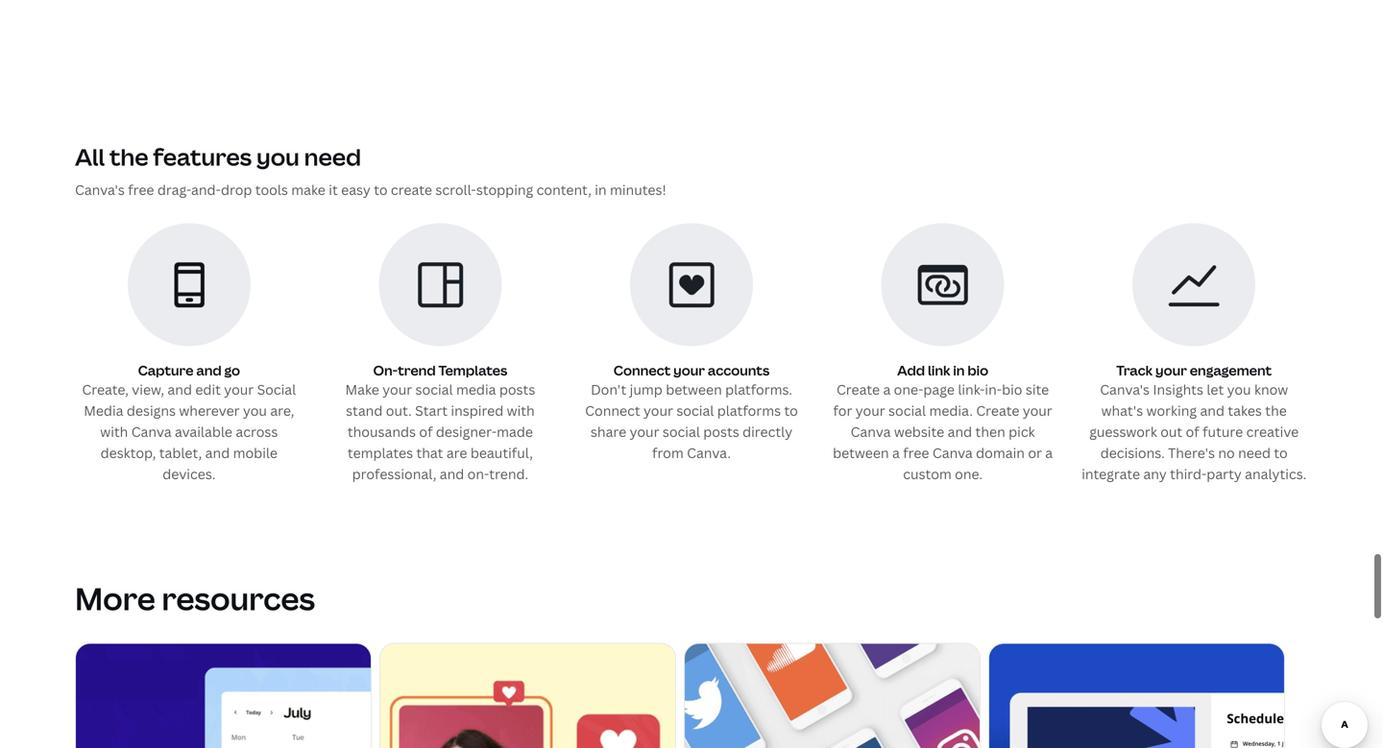Task type: vqa. For each thing, say whether or not it's contained in the screenshot.
"Create" to the bottom
yes



Task type: locate. For each thing, give the bounding box(es) containing it.
the right all at the top left of page
[[110, 141, 149, 173]]

posts inside connect your accounts don't jump between platforms. connect your social platforms to share your social posts directly from canva.
[[704, 423, 740, 441]]

between down for
[[833, 444, 890, 462]]

and down capture
[[168, 381, 192, 399]]

thousands
[[348, 423, 416, 441]]

0 vertical spatial in
[[595, 181, 607, 199]]

create down in- on the bottom of the page
[[977, 402, 1020, 420]]

1 horizontal spatial free
[[904, 444, 930, 462]]

canva.
[[687, 444, 731, 462]]

bio
[[968, 362, 989, 380], [1002, 381, 1023, 399]]

stand
[[346, 402, 383, 420]]

create up for
[[837, 381, 880, 399]]

0 horizontal spatial with
[[100, 423, 128, 441]]

the inside all the features you need canva's free drag-and-drop tools make it easy to create scroll-stopping content, in minutes!
[[110, 141, 149, 173]]

create
[[391, 181, 432, 199]]

start
[[415, 402, 448, 420]]

you down engagement
[[1228, 381, 1252, 399]]

a right the or at the right bottom
[[1046, 444, 1054, 462]]

and inside on-trend templates make your social media posts stand out. start inspired with thousands of designer-made templates that are beautiful, professional, and on-trend.
[[440, 465, 464, 484]]

1 vertical spatial to
[[785, 402, 799, 420]]

devices.
[[163, 465, 216, 484]]

social media content ideas@2x image
[[990, 645, 1285, 749]]

0 vertical spatial need
[[304, 141, 361, 173]]

and down media.
[[948, 423, 973, 441]]

1 horizontal spatial in
[[954, 362, 965, 380]]

canva's inside all the features you need canva's free drag-and-drop tools make it easy to create scroll-stopping content, in minutes!
[[75, 181, 125, 199]]

your up from
[[630, 423, 660, 441]]

free
[[128, 181, 154, 199], [904, 444, 930, 462]]

platforms.
[[726, 381, 793, 399]]

future
[[1203, 423, 1244, 441]]

designs
[[127, 402, 176, 420]]

0 horizontal spatial to
[[374, 181, 388, 199]]

0 vertical spatial canva's
[[75, 181, 125, 199]]

2 vertical spatial you
[[243, 402, 267, 420]]

0 vertical spatial with
[[507, 402, 535, 420]]

capture
[[138, 362, 194, 380]]

and inside the add link in bio create a one-page link-in-bio site for your social media. create your canva website and then pick between a free canva domain or a custom one.
[[948, 423, 973, 441]]

need down the "creative"
[[1239, 444, 1272, 462]]

1 horizontal spatial with
[[507, 402, 535, 420]]

trend
[[398, 362, 436, 380]]

need
[[304, 141, 361, 173], [1239, 444, 1272, 462]]

and inside track your engagement canva's insights let you know what's working and takes the guesswork out of future creative decisions. there's no need to integrate any third-party analytics.
[[1201, 402, 1225, 420]]

party
[[1207, 465, 1242, 484]]

0 vertical spatial the
[[110, 141, 149, 173]]

free down website
[[904, 444, 930, 462]]

social down one-
[[889, 402, 927, 420]]

pick
[[1009, 423, 1036, 441]]

platforms
[[718, 402, 781, 420]]

canva down for
[[851, 423, 891, 441]]

canva's up what's
[[1101, 381, 1150, 399]]

create
[[837, 381, 880, 399], [977, 402, 1020, 420]]

connect your accounts don't jump between platforms. connect your social platforms to share your social posts directly from canva.
[[585, 362, 799, 462]]

bio left site
[[1002, 381, 1023, 399]]

directly
[[743, 423, 793, 441]]

out
[[1161, 423, 1183, 441]]

0 horizontal spatial bio
[[968, 362, 989, 380]]

between
[[666, 381, 723, 399], [833, 444, 890, 462]]

on-
[[468, 465, 490, 484]]

0 horizontal spatial canva's
[[75, 181, 125, 199]]

you
[[257, 141, 300, 173], [1228, 381, 1252, 399], [243, 402, 267, 420]]

1 horizontal spatial to
[[785, 402, 799, 420]]

0 horizontal spatial free
[[128, 181, 154, 199]]

social up start
[[416, 381, 453, 399]]

2 of from the left
[[1187, 423, 1200, 441]]

1 horizontal spatial posts
[[704, 423, 740, 441]]

0 horizontal spatial in
[[595, 181, 607, 199]]

1 horizontal spatial need
[[1239, 444, 1272, 462]]

social media video sizeguide@2x image
[[685, 645, 980, 749]]

in inside the add link in bio create a one-page link-in-bio site for your social media. create your canva website and then pick between a free canva domain or a custom one.
[[954, 362, 965, 380]]

1 vertical spatial you
[[1228, 381, 1252, 399]]

2 vertical spatial to
[[1275, 444, 1289, 462]]

your
[[674, 362, 705, 380], [1156, 362, 1188, 380], [224, 381, 254, 399], [383, 381, 412, 399], [644, 402, 674, 420], [856, 402, 886, 420], [1023, 402, 1053, 420], [630, 423, 660, 441]]

a left one-
[[884, 381, 891, 399]]

and down are
[[440, 465, 464, 484]]

0 vertical spatial you
[[257, 141, 300, 173]]

are
[[447, 444, 468, 462]]

bio up link-
[[968, 362, 989, 380]]

canva up one.
[[933, 444, 973, 462]]

1 vertical spatial between
[[833, 444, 890, 462]]

edit
[[195, 381, 221, 399]]

canva
[[131, 423, 172, 441], [851, 423, 891, 441], [933, 444, 973, 462]]

to right easy
[[374, 181, 388, 199]]

0 horizontal spatial canva
[[131, 423, 172, 441]]

0 horizontal spatial need
[[304, 141, 361, 173]]

and down let
[[1201, 402, 1225, 420]]

1 horizontal spatial between
[[833, 444, 890, 462]]

1 horizontal spatial of
[[1187, 423, 1200, 441]]

with down media
[[100, 423, 128, 441]]

0 vertical spatial bio
[[968, 362, 989, 380]]

minutes!
[[610, 181, 667, 199]]

canva's down all at the top left of page
[[75, 181, 125, 199]]

you inside capture and go create, view, and edit your social media designs wherever you are, with canva available across desktop, tablet, and mobile devices.
[[243, 402, 267, 420]]

your down go
[[224, 381, 254, 399]]

website
[[895, 423, 945, 441]]

2 horizontal spatial to
[[1275, 444, 1289, 462]]

1 horizontal spatial bio
[[1002, 381, 1023, 399]]

connect
[[614, 362, 671, 380], [585, 402, 641, 420]]

view,
[[132, 381, 164, 399]]

connect up jump
[[614, 362, 671, 380]]

1 vertical spatial with
[[100, 423, 128, 441]]

need up it
[[304, 141, 361, 173]]

track
[[1117, 362, 1153, 380]]

1 vertical spatial create
[[977, 402, 1020, 420]]

social
[[416, 381, 453, 399], [677, 402, 714, 420], [889, 402, 927, 420], [663, 423, 701, 441]]

0 horizontal spatial of
[[419, 423, 433, 441]]

0 vertical spatial posts
[[500, 381, 536, 399]]

of right out
[[1187, 423, 1200, 441]]

in right content, on the top of page
[[595, 181, 607, 199]]

with inside capture and go create, view, and edit your social media designs wherever you are, with canva available across desktop, tablet, and mobile devices.
[[100, 423, 128, 441]]

0 horizontal spatial create
[[837, 381, 880, 399]]

all
[[75, 141, 105, 173]]

0 vertical spatial free
[[128, 181, 154, 199]]

in inside all the features you need canva's free drag-and-drop tools make it easy to create scroll-stopping content, in minutes!
[[595, 181, 607, 199]]

or
[[1029, 444, 1043, 462]]

free left drag-
[[128, 181, 154, 199]]

between right jump
[[666, 381, 723, 399]]

connect down don't on the bottom left of page
[[585, 402, 641, 420]]

1 vertical spatial in
[[954, 362, 965, 380]]

posts up canva. at bottom
[[704, 423, 740, 441]]

more
[[75, 578, 156, 620]]

the inside track your engagement canva's insights let you know what's working and takes the guesswork out of future creative decisions. there's no need to integrate any third-party analytics.
[[1266, 402, 1288, 420]]

of up that
[[419, 423, 433, 441]]

a down website
[[893, 444, 900, 462]]

a
[[884, 381, 891, 399], [893, 444, 900, 462], [1046, 444, 1054, 462]]

track your engagement canva's insights let you know what's working and takes the guesswork out of future creative decisions. there's no need to integrate any third-party analytics.
[[1082, 362, 1307, 484]]

create,
[[82, 381, 129, 399]]

third-
[[1171, 465, 1207, 484]]

1 of from the left
[[419, 423, 433, 441]]

1 vertical spatial need
[[1239, 444, 1272, 462]]

1 horizontal spatial a
[[893, 444, 900, 462]]

you up tools
[[257, 141, 300, 173]]

2 horizontal spatial a
[[1046, 444, 1054, 462]]

0 vertical spatial to
[[374, 181, 388, 199]]

and
[[196, 362, 222, 380], [168, 381, 192, 399], [1201, 402, 1225, 420], [948, 423, 973, 441], [205, 444, 230, 462], [440, 465, 464, 484]]

with
[[507, 402, 535, 420], [100, 423, 128, 441]]

your right for
[[856, 402, 886, 420]]

available
[[175, 423, 233, 441]]

plan and post@2x image
[[76, 645, 371, 749]]

1 vertical spatial the
[[1266, 402, 1288, 420]]

0 horizontal spatial the
[[110, 141, 149, 173]]

you up across
[[243, 402, 267, 420]]

decisions.
[[1101, 444, 1166, 462]]

canva down designs
[[131, 423, 172, 441]]

0 horizontal spatial posts
[[500, 381, 536, 399]]

to up analytics. on the right bottom of the page
[[1275, 444, 1289, 462]]

your up insights
[[1156, 362, 1188, 380]]

link
[[928, 362, 951, 380]]

link-
[[959, 381, 986, 399]]

your up "out."
[[383, 381, 412, 399]]

with up made
[[507, 402, 535, 420]]

your down site
[[1023, 402, 1053, 420]]

for
[[834, 402, 853, 420]]

to up "directly"
[[785, 402, 799, 420]]

1 vertical spatial canva's
[[1101, 381, 1150, 399]]

what's
[[1102, 402, 1144, 420]]

1 horizontal spatial canva's
[[1101, 381, 1150, 399]]

1 vertical spatial free
[[904, 444, 930, 462]]

of
[[419, 423, 433, 441], [1187, 423, 1200, 441]]

working
[[1147, 402, 1198, 420]]

1 horizontal spatial the
[[1266, 402, 1288, 420]]

in right link
[[954, 362, 965, 380]]

0 vertical spatial connect
[[614, 362, 671, 380]]

1 vertical spatial bio
[[1002, 381, 1023, 399]]

tools
[[255, 181, 288, 199]]

canva's
[[75, 181, 125, 199], [1101, 381, 1150, 399]]

1 horizontal spatial create
[[977, 402, 1020, 420]]

on-
[[373, 362, 398, 380]]

posts right 'media' on the left
[[500, 381, 536, 399]]

0 horizontal spatial between
[[666, 381, 723, 399]]

0 vertical spatial between
[[666, 381, 723, 399]]

1 vertical spatial posts
[[704, 423, 740, 441]]

your down jump
[[644, 402, 674, 420]]

mobile
[[233, 444, 278, 462]]

1 horizontal spatial canva
[[851, 423, 891, 441]]

the up the "creative"
[[1266, 402, 1288, 420]]



Task type: describe. For each thing, give the bounding box(es) containing it.
make
[[346, 381, 380, 399]]

social up from
[[663, 423, 701, 441]]

your inside on-trend templates make your social media posts stand out. start inspired with thousands of designer-made templates that are beautiful, professional, and on-trend.
[[383, 381, 412, 399]]

are,
[[270, 402, 294, 420]]

drag-
[[158, 181, 191, 199]]

social up canva. at bottom
[[677, 402, 714, 420]]

designer-
[[436, 423, 497, 441]]

insights
[[1154, 381, 1204, 399]]

drop
[[221, 181, 252, 199]]

and-
[[191, 181, 221, 199]]

share
[[591, 423, 627, 441]]

accounts
[[708, 362, 770, 380]]

creative
[[1247, 423, 1300, 441]]

made
[[497, 423, 533, 441]]

capture and go create, view, and edit your social media designs wherever you are, with canva available across desktop, tablet, and mobile devices.
[[82, 362, 296, 484]]

2 horizontal spatial canva
[[933, 444, 973, 462]]

between inside connect your accounts don't jump between platforms. connect your social platforms to share your social posts directly from canva.
[[666, 381, 723, 399]]

your inside capture and go create, view, and edit your social media designs wherever you are, with canva available across desktop, tablet, and mobile devices.
[[224, 381, 254, 399]]

out.
[[386, 402, 412, 420]]

don't
[[591, 381, 627, 399]]

easy
[[341, 181, 371, 199]]

professional,
[[352, 465, 437, 484]]

then
[[976, 423, 1006, 441]]

to inside connect your accounts don't jump between platforms. connect your social platforms to share your social posts directly from canva.
[[785, 402, 799, 420]]

let
[[1207, 381, 1225, 399]]

1 vertical spatial connect
[[585, 402, 641, 420]]

custom
[[904, 465, 952, 484]]

with inside on-trend templates make your social media posts stand out. start inspired with thousands of designer-made templates that are beautiful, professional, and on-trend.
[[507, 402, 535, 420]]

no
[[1219, 444, 1236, 462]]

features
[[153, 141, 252, 173]]

inspired
[[451, 402, 504, 420]]

across
[[236, 423, 278, 441]]

go
[[224, 362, 240, 380]]

make
[[291, 181, 326, 199]]

add link in bio create a one-page link-in-bio site for your social media. create your canva website and then pick between a free canva domain or a custom one.
[[833, 362, 1054, 484]]

analytics.
[[1246, 465, 1307, 484]]

tablet,
[[159, 444, 202, 462]]

engagement
[[1191, 362, 1273, 380]]

from
[[653, 444, 684, 462]]

and down available
[[205, 444, 230, 462]]

canva's inside track your engagement canva's insights let you know what's working and takes the guesswork out of future creative decisions. there's no need to integrate any third-party analytics.
[[1101, 381, 1150, 399]]

scroll-
[[436, 181, 477, 199]]

know
[[1255, 381, 1289, 399]]

0 horizontal spatial a
[[884, 381, 891, 399]]

resources
[[162, 578, 315, 620]]

and up edit
[[196, 362, 222, 380]]

need inside all the features you need canva's free drag-and-drop tools make it easy to create scroll-stopping content, in minutes!
[[304, 141, 361, 173]]

you inside all the features you need canva's free drag-and-drop tools make it easy to create scroll-stopping content, in minutes!
[[257, 141, 300, 173]]

integrate
[[1082, 465, 1141, 484]]

any
[[1144, 465, 1168, 484]]

guesswork
[[1090, 423, 1158, 441]]

you inside track your engagement canva's insights let you know what's working and takes the guesswork out of future creative decisions. there's no need to integrate any third-party analytics.
[[1228, 381, 1252, 399]]

site
[[1026, 381, 1050, 399]]

there's
[[1169, 444, 1216, 462]]

add
[[898, 362, 926, 380]]

0 vertical spatial create
[[837, 381, 880, 399]]

of inside on-trend templates make your social media posts stand out. start inspired with thousands of designer-made templates that are beautiful, professional, and on-trend.
[[419, 423, 433, 441]]

that
[[417, 444, 443, 462]]

more resources
[[75, 578, 315, 620]]

on-trend templates make your social media posts stand out. start inspired with thousands of designer-made templates that are beautiful, professional, and on-trend.
[[346, 362, 536, 484]]

takes
[[1229, 402, 1263, 420]]

your left accounts
[[674, 362, 705, 380]]

free inside all the features you need canva's free drag-and-drop tools make it easy to create scroll-stopping content, in minutes!
[[128, 181, 154, 199]]

social media mastery@2x image
[[381, 645, 676, 749]]

all the features you need canva's free drag-and-drop tools make it easy to create scroll-stopping content, in minutes!
[[75, 141, 667, 199]]

in-
[[986, 381, 1002, 399]]

desktop,
[[101, 444, 156, 462]]

media.
[[930, 402, 974, 420]]

between inside the add link in bio create a one-page link-in-bio site for your social media. create your canva website and then pick between a free canva domain or a custom one.
[[833, 444, 890, 462]]

one-
[[894, 381, 924, 399]]

content,
[[537, 181, 592, 199]]

canva inside capture and go create, view, and edit your social media designs wherever you are, with canva available across desktop, tablet, and mobile devices.
[[131, 423, 172, 441]]

to inside track your engagement canva's insights let you know what's working and takes the guesswork out of future creative decisions. there's no need to integrate any third-party analytics.
[[1275, 444, 1289, 462]]

to inside all the features you need canva's free drag-and-drop tools make it easy to create scroll-stopping content, in minutes!
[[374, 181, 388, 199]]

domain
[[977, 444, 1025, 462]]

page
[[924, 381, 955, 399]]

your inside track your engagement canva's insights let you know what's working and takes the guesswork out of future creative decisions. there's no need to integrate any third-party analytics.
[[1156, 362, 1188, 380]]

social
[[257, 381, 296, 399]]

posts inside on-trend templates make your social media posts stand out. start inspired with thousands of designer-made templates that are beautiful, professional, and on-trend.
[[500, 381, 536, 399]]

need inside track your engagement canva's insights let you know what's working and takes the guesswork out of future creative decisions. there's no need to integrate any third-party analytics.
[[1239, 444, 1272, 462]]

wherever
[[179, 402, 240, 420]]

of inside track your engagement canva's insights let you know what's working and takes the guesswork out of future creative decisions. there's no need to integrate any third-party analytics.
[[1187, 423, 1200, 441]]

jump
[[630, 381, 663, 399]]

stopping
[[477, 181, 534, 199]]

templates
[[348, 444, 413, 462]]

media
[[456, 381, 496, 399]]

media
[[84, 402, 123, 420]]

free inside the add link in bio create a one-page link-in-bio site for your social media. create your canva website and then pick between a free canva domain or a custom one.
[[904, 444, 930, 462]]

social inside the add link in bio create a one-page link-in-bio site for your social media. create your canva website and then pick between a free canva domain or a custom one.
[[889, 402, 927, 420]]

beautiful,
[[471, 444, 533, 462]]

one.
[[955, 465, 983, 484]]

social inside on-trend templates make your social media posts stand out. start inspired with thousands of designer-made templates that are beautiful, professional, and on-trend.
[[416, 381, 453, 399]]

it
[[329, 181, 338, 199]]

templates
[[439, 362, 508, 380]]



